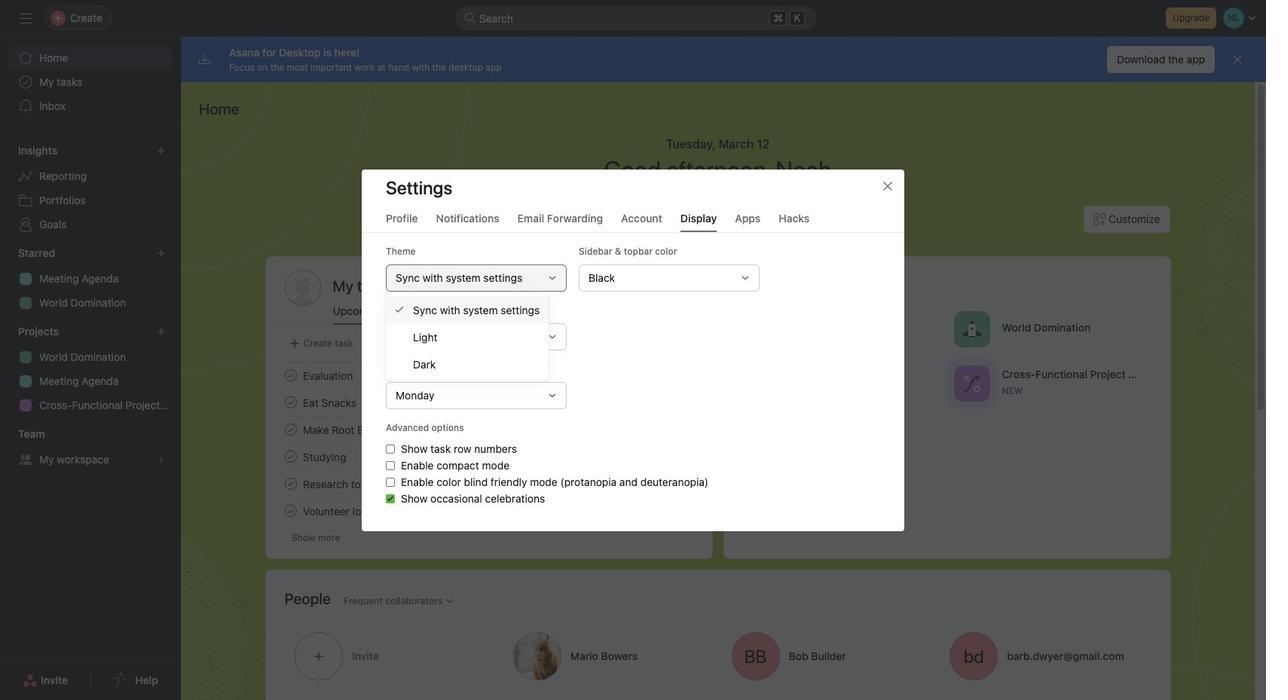 Task type: locate. For each thing, give the bounding box(es) containing it.
1 vertical spatial mark complete image
[[282, 475, 300, 493]]

projects element
[[0, 318, 181, 421]]

mark complete image for first mark complete checkbox
[[282, 366, 300, 384]]

2 vertical spatial mark complete checkbox
[[282, 502, 300, 520]]

1 vertical spatial mark complete checkbox
[[282, 421, 300, 439]]

1 mark complete checkbox from the top
[[282, 394, 300, 412]]

0 vertical spatial mark complete checkbox
[[282, 366, 300, 384]]

teams element
[[0, 421, 181, 475]]

prominent image
[[464, 12, 476, 24]]

mark complete image
[[282, 421, 300, 439], [282, 475, 300, 493], [282, 502, 300, 520]]

1 mark complete image from the top
[[282, 421, 300, 439]]

1 vertical spatial mark complete checkbox
[[282, 448, 300, 466]]

2 vertical spatial mark complete image
[[282, 502, 300, 520]]

2 mark complete image from the top
[[282, 394, 300, 412]]

3 mark complete image from the top
[[282, 502, 300, 520]]

None checkbox
[[386, 461, 395, 470], [386, 478, 395, 487], [386, 461, 395, 470], [386, 478, 395, 487]]

insights element
[[0, 137, 181, 240]]

mark complete image
[[282, 366, 300, 384], [282, 394, 300, 412], [282, 448, 300, 466]]

None checkbox
[[386, 444, 395, 453], [386, 494, 395, 503], [386, 444, 395, 453], [386, 494, 395, 503]]

0 vertical spatial mark complete image
[[282, 366, 300, 384]]

1 vertical spatial mark complete image
[[282, 394, 300, 412]]

line_and_symbols image
[[963, 374, 981, 392]]

3 mark complete checkbox from the top
[[282, 502, 300, 520]]

2 vertical spatial mark complete checkbox
[[282, 475, 300, 493]]

global element
[[0, 37, 181, 127]]

2 mark complete checkbox from the top
[[282, 421, 300, 439]]

0 vertical spatial mark complete image
[[282, 421, 300, 439]]

Mark complete checkbox
[[282, 394, 300, 412], [282, 448, 300, 466], [282, 475, 300, 493]]

2 vertical spatial mark complete image
[[282, 448, 300, 466]]

0 vertical spatial mark complete checkbox
[[282, 394, 300, 412]]

Mark complete checkbox
[[282, 366, 300, 384], [282, 421, 300, 439], [282, 502, 300, 520]]

mark complete image for 2nd mark complete option
[[282, 448, 300, 466]]

add profile photo image
[[285, 270, 321, 306]]

3 mark complete image from the top
[[282, 448, 300, 466]]

1 mark complete image from the top
[[282, 366, 300, 384]]



Task type: vqa. For each thing, say whether or not it's contained in the screenshot.
Mark complete checkbox
yes



Task type: describe. For each thing, give the bounding box(es) containing it.
mark complete image for third mark complete option from the bottom
[[282, 394, 300, 412]]

starred element
[[0, 240, 181, 318]]

1 mark complete checkbox from the top
[[282, 366, 300, 384]]

rocket image
[[963, 320, 981, 338]]

hide sidebar image
[[20, 12, 32, 24]]

close image
[[882, 180, 894, 192]]

3 mark complete checkbox from the top
[[282, 475, 300, 493]]

2 mark complete image from the top
[[282, 475, 300, 493]]

dismiss image
[[1232, 54, 1244, 66]]

2 mark complete checkbox from the top
[[282, 448, 300, 466]]



